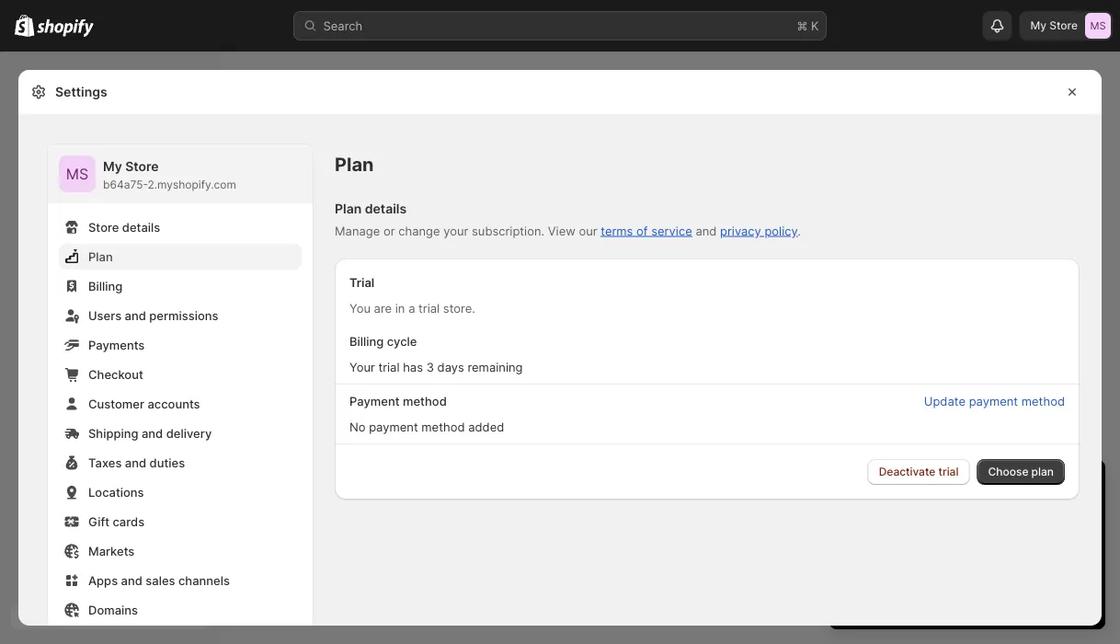 Task type: describe. For each thing, give the bounding box(es) containing it.
billing link
[[59, 273, 302, 299]]

markets link
[[59, 538, 302, 564]]

my store image
[[1086, 13, 1111, 39]]

choose plan
[[989, 465, 1054, 478]]

policy
[[765, 224, 798, 238]]

plan inside "shop settings menu" element
[[88, 249, 113, 264]]

added
[[469, 420, 505, 434]]

my store
[[1031, 19, 1078, 32]]

taxes and duties link
[[59, 450, 302, 476]]

update payment method link
[[913, 388, 1077, 414]]

no
[[350, 420, 366, 434]]

my store image
[[59, 155, 96, 192]]

subscription.
[[472, 224, 545, 238]]

trial inside button
[[939, 465, 959, 478]]

store for my store b64a75-2.myshopify.com
[[125, 159, 159, 174]]

shop settings menu element
[[48, 144, 313, 644]]

ms button
[[59, 155, 96, 192]]

billing cycle
[[350, 334, 417, 348]]

terms of service link
[[601, 224, 693, 238]]

payment method
[[350, 394, 447, 408]]

details for plan
[[365, 201, 407, 217]]

.
[[798, 224, 801, 238]]

store.
[[443, 301, 476, 315]]

your inside plan details manage or change your subscription. view our terms of service and privacy policy .
[[444, 224, 469, 238]]

users and permissions
[[88, 308, 218, 322]]

method for update payment method
[[1022, 394, 1065, 408]]

cards
[[113, 514, 145, 529]]

update payment method
[[925, 394, 1065, 408]]

days inside the 'settings' dialog
[[438, 360, 464, 374]]

apps and sales channels link
[[59, 568, 302, 593]]

0 horizontal spatial shopify image
[[15, 14, 34, 37]]

duties
[[150, 455, 185, 470]]

plan details manage or change your subscription. view our terms of service and privacy policy .
[[335, 201, 801, 238]]

choose
[[989, 465, 1029, 478]]

privacy policy link
[[721, 224, 798, 238]]

gift cards
[[88, 514, 145, 529]]

and for sales
[[121, 573, 142, 587]]

a
[[409, 301, 415, 315]]

permissions
[[149, 308, 218, 322]]

markets
[[88, 544, 135, 558]]

no payment method added
[[350, 420, 505, 434]]

payments link
[[59, 332, 302, 358]]

change
[[399, 224, 440, 238]]

our
[[579, 224, 598, 238]]

apps
[[88, 573, 118, 587]]

2.myshopify.com
[[148, 178, 236, 191]]

plan
[[1032, 465, 1054, 478]]

method for no payment method added
[[422, 420, 465, 434]]

method up no payment method added
[[403, 394, 447, 408]]

3 days left in your trial
[[848, 476, 1042, 499]]

0 horizontal spatial store
[[88, 220, 119, 234]]

your
[[350, 360, 375, 374]]

accounts
[[148, 397, 200, 411]]

domains
[[88, 603, 138, 617]]

3 inside the 'settings' dialog
[[427, 360, 434, 374]]

3 days left in your trial button
[[830, 460, 1106, 499]]

customer accounts
[[88, 397, 200, 411]]

your inside "dropdown button"
[[966, 476, 1004, 499]]

delivery
[[166, 426, 212, 440]]

checkout link
[[59, 362, 302, 387]]

service
[[652, 224, 693, 238]]

customer accounts link
[[59, 391, 302, 417]]



Task type: locate. For each thing, give the bounding box(es) containing it.
0 vertical spatial days
[[438, 360, 464, 374]]

store inside my store b64a75-2.myshopify.com
[[125, 159, 159, 174]]

1 horizontal spatial in
[[945, 476, 960, 499]]

0 vertical spatial payment
[[969, 394, 1019, 408]]

0 vertical spatial plan
[[335, 153, 374, 176]]

details
[[365, 201, 407, 217], [122, 220, 160, 234]]

payment right update
[[969, 394, 1019, 408]]

billing up users
[[88, 279, 123, 293]]

1 vertical spatial days
[[865, 476, 907, 499]]

in left a
[[395, 301, 405, 315]]

3 right has
[[427, 360, 434, 374]]

payment for update
[[969, 394, 1019, 408]]

left
[[912, 476, 940, 499]]

and right apps
[[121, 573, 142, 587]]

checkout
[[88, 367, 143, 381]]

trial
[[350, 275, 375, 289]]

0 horizontal spatial payment
[[369, 420, 418, 434]]

details down the b64a75-
[[122, 220, 160, 234]]

store details link
[[59, 214, 302, 240]]

and inside plan details manage or change your subscription. view our terms of service and privacy policy .
[[696, 224, 717, 238]]

has
[[403, 360, 423, 374]]

search
[[323, 18, 363, 33]]

3 inside 3 days left in your trial "dropdown button"
[[848, 476, 860, 499]]

0 vertical spatial your
[[444, 224, 469, 238]]

1 horizontal spatial my
[[1031, 19, 1047, 32]]

store left my store image
[[1050, 19, 1078, 32]]

0 vertical spatial my
[[1031, 19, 1047, 32]]

days inside "dropdown button"
[[865, 476, 907, 499]]

my store b64a75-2.myshopify.com
[[103, 159, 236, 191]]

billing up your
[[350, 334, 384, 348]]

my left my store image
[[1031, 19, 1047, 32]]

1 vertical spatial in
[[945, 476, 960, 499]]

⌘
[[797, 18, 808, 33]]

0 vertical spatial billing
[[88, 279, 123, 293]]

shipping and delivery
[[88, 426, 212, 440]]

1 horizontal spatial shopify image
[[37, 19, 94, 37]]

0 horizontal spatial in
[[395, 301, 405, 315]]

taxes
[[88, 455, 122, 470]]

domains link
[[59, 597, 302, 623]]

2 vertical spatial store
[[88, 220, 119, 234]]

my for my store b64a75-2.myshopify.com
[[103, 159, 122, 174]]

details up or
[[365, 201, 407, 217]]

k
[[812, 18, 819, 33]]

choose plan link
[[978, 459, 1065, 485]]

method left added
[[422, 420, 465, 434]]

billing for billing
[[88, 279, 123, 293]]

details inside plan details manage or change your subscription. view our terms of service and privacy policy .
[[365, 201, 407, 217]]

store down the b64a75-
[[88, 220, 119, 234]]

channels
[[178, 573, 230, 587]]

in inside "dropdown button"
[[945, 476, 960, 499]]

⌘ k
[[797, 18, 819, 33]]

and down customer accounts at the bottom left of the page
[[142, 426, 163, 440]]

deactivate trial
[[879, 465, 959, 478]]

3
[[427, 360, 434, 374], [848, 476, 860, 499]]

your trial has 3 days remaining
[[350, 360, 523, 374]]

my
[[1031, 19, 1047, 32], [103, 159, 122, 174]]

1 vertical spatial details
[[122, 220, 160, 234]]

1 vertical spatial 3
[[848, 476, 860, 499]]

method
[[403, 394, 447, 408], [1022, 394, 1065, 408], [422, 420, 465, 434]]

my inside my store b64a75-2.myshopify.com
[[103, 159, 122, 174]]

method inside update payment method link
[[1022, 394, 1065, 408]]

details for store
[[122, 220, 160, 234]]

details inside "shop settings menu" element
[[122, 220, 160, 234]]

users
[[88, 308, 122, 322]]

1 horizontal spatial billing
[[350, 334, 384, 348]]

and right users
[[125, 308, 146, 322]]

0 horizontal spatial my
[[103, 159, 122, 174]]

store for my store
[[1050, 19, 1078, 32]]

of
[[637, 224, 648, 238]]

days left left
[[865, 476, 907, 499]]

manage
[[335, 224, 380, 238]]

and right taxes
[[125, 455, 146, 470]]

1 horizontal spatial your
[[966, 476, 1004, 499]]

view
[[548, 224, 576, 238]]

1 vertical spatial my
[[103, 159, 122, 174]]

settings dialog
[[18, 70, 1102, 644]]

0 vertical spatial store
[[1050, 19, 1078, 32]]

gift cards link
[[59, 509, 302, 535]]

terms
[[601, 224, 633, 238]]

1 horizontal spatial details
[[365, 201, 407, 217]]

taxes and duties
[[88, 455, 185, 470]]

shipping and delivery link
[[59, 420, 302, 446]]

and
[[696, 224, 717, 238], [125, 308, 146, 322], [142, 426, 163, 440], [125, 455, 146, 470], [121, 573, 142, 587]]

in
[[395, 301, 405, 315], [945, 476, 960, 499]]

apps and sales channels
[[88, 573, 230, 587]]

1 horizontal spatial payment
[[969, 394, 1019, 408]]

remaining
[[468, 360, 523, 374]]

payments
[[88, 338, 145, 352]]

0 vertical spatial 3
[[427, 360, 434, 374]]

payment
[[969, 394, 1019, 408], [369, 420, 418, 434]]

1 vertical spatial store
[[125, 159, 159, 174]]

0 horizontal spatial 3
[[427, 360, 434, 374]]

and right service
[[696, 224, 717, 238]]

dialog
[[1110, 70, 1121, 626]]

shopify image
[[15, 14, 34, 37], [37, 19, 94, 37]]

you are in a trial store.
[[350, 301, 476, 315]]

1 horizontal spatial days
[[865, 476, 907, 499]]

cycle
[[387, 334, 417, 348]]

0 horizontal spatial your
[[444, 224, 469, 238]]

in right left
[[945, 476, 960, 499]]

you
[[350, 301, 371, 315]]

plan link
[[59, 244, 302, 270]]

b64a75-
[[103, 178, 148, 191]]

and for duties
[[125, 455, 146, 470]]

privacy
[[721, 224, 762, 238]]

deactivate trial button
[[868, 459, 970, 485]]

1 horizontal spatial 3
[[848, 476, 860, 499]]

payment
[[350, 394, 400, 408]]

in inside dialog
[[395, 301, 405, 315]]

and for permissions
[[125, 308, 146, 322]]

days
[[438, 360, 464, 374], [865, 476, 907, 499]]

and for delivery
[[142, 426, 163, 440]]

update
[[925, 394, 966, 408]]

or
[[384, 224, 395, 238]]

3 days left in your trial element
[[830, 508, 1106, 629]]

billing inside "shop settings menu" element
[[88, 279, 123, 293]]

sales
[[146, 573, 175, 587]]

2 horizontal spatial store
[[1050, 19, 1078, 32]]

locations
[[88, 485, 144, 499]]

my for my store
[[1031, 19, 1047, 32]]

1 vertical spatial plan
[[335, 201, 362, 217]]

1 horizontal spatial store
[[125, 159, 159, 174]]

settings
[[55, 84, 107, 100]]

0 horizontal spatial days
[[438, 360, 464, 374]]

days right has
[[438, 360, 464, 374]]

0 vertical spatial details
[[365, 201, 407, 217]]

billing for billing cycle
[[350, 334, 384, 348]]

shipping
[[88, 426, 138, 440]]

gift
[[88, 514, 110, 529]]

3 left the "deactivate"
[[848, 476, 860, 499]]

trial
[[419, 301, 440, 315], [379, 360, 400, 374], [939, 465, 959, 478], [1009, 476, 1042, 499]]

plan inside plan details manage or change your subscription. view our terms of service and privacy policy .
[[335, 201, 362, 217]]

0 horizontal spatial details
[[122, 220, 160, 234]]

are
[[374, 301, 392, 315]]

trial inside "dropdown button"
[[1009, 476, 1042, 499]]

store details
[[88, 220, 160, 234]]

store
[[1050, 19, 1078, 32], [125, 159, 159, 174], [88, 220, 119, 234]]

method up "plan"
[[1022, 394, 1065, 408]]

payment for no
[[369, 420, 418, 434]]

store up the b64a75-
[[125, 159, 159, 174]]

1 vertical spatial billing
[[350, 334, 384, 348]]

locations link
[[59, 479, 302, 505]]

payment down payment method
[[369, 420, 418, 434]]

plan
[[335, 153, 374, 176], [335, 201, 362, 217], [88, 249, 113, 264]]

your
[[444, 224, 469, 238], [966, 476, 1004, 499]]

1 vertical spatial payment
[[369, 420, 418, 434]]

users and permissions link
[[59, 303, 302, 328]]

1 vertical spatial your
[[966, 476, 1004, 499]]

0 vertical spatial in
[[395, 301, 405, 315]]

0 horizontal spatial billing
[[88, 279, 123, 293]]

my up the b64a75-
[[103, 159, 122, 174]]

deactivate
[[879, 465, 936, 478]]

customer
[[88, 397, 144, 411]]

2 vertical spatial plan
[[88, 249, 113, 264]]



Task type: vqa. For each thing, say whether or not it's contained in the screenshot.
the Test Store icon
no



